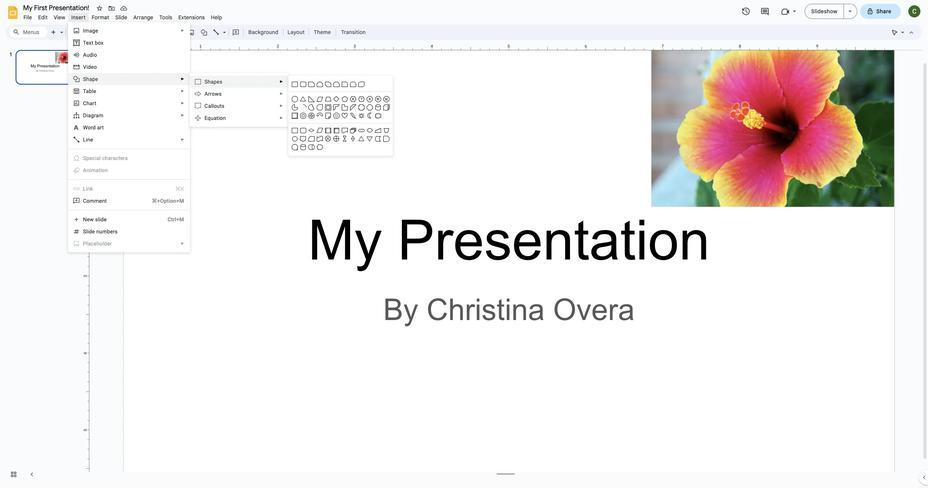 Task type: describe. For each thing, give the bounding box(es) containing it.
l shape image
[[341, 103, 349, 112]]

flowchart: direct access storage image
[[308, 143, 316, 151]]

flowchart: preparation image
[[366, 126, 374, 135]]

image i element
[[83, 28, 100, 34]]

arrange
[[133, 14, 153, 21]]

comment m element
[[83, 198, 109, 204]]

p
[[83, 241, 86, 247]]

menu bar banner
[[0, 0, 928, 488]]

s hapes
[[205, 79, 223, 85]]

2 row from the top
[[291, 95, 391, 103]]

file
[[23, 14, 32, 21]]

flowchart: alternate process image
[[299, 126, 308, 135]]

► for mage
[[181, 28, 185, 33]]

half frame image
[[333, 103, 341, 112]]

lin
[[83, 186, 90, 192]]

► for hapes
[[280, 80, 283, 84]]

flowchart: merge image
[[366, 135, 374, 143]]

ord
[[88, 125, 96, 131]]

help
[[211, 14, 222, 21]]

allouts
[[208, 103, 225, 109]]

d
[[83, 112, 87, 119]]

slide numbers e element
[[83, 229, 120, 235]]

heptagon image
[[358, 95, 366, 103]]

tools
[[159, 14, 172, 21]]

teardrop image
[[316, 103, 324, 112]]

plaque image
[[366, 103, 374, 112]]

application containing slideshow
[[0, 0, 928, 488]]

p laceholder
[[83, 241, 112, 247]]

ew
[[87, 217, 94, 223]]

live pointer settings image
[[900, 27, 905, 30]]

7 row from the top
[[291, 143, 391, 151]]

⌘k element
[[166, 185, 184, 193]]

arrows a element
[[205, 91, 224, 97]]

share button
[[860, 4, 901, 19]]

5 cell from the left
[[374, 143, 383, 151]]

background
[[248, 29, 278, 36]]

flowchart: decision image
[[308, 126, 316, 135]]

Menus field
[[9, 27, 47, 37]]

s for hape
[[83, 76, 86, 82]]

flowchart: data image
[[316, 126, 324, 135]]

6 row from the top
[[291, 135, 391, 143]]

flowchart: magnetic disk image
[[299, 143, 308, 151]]

b
[[89, 88, 92, 94]]

extensions menu item
[[175, 13, 208, 22]]

co m ment
[[83, 198, 107, 204]]

flowchart: punched tape image
[[316, 135, 324, 143]]

flowchart: stored data image
[[374, 135, 383, 143]]

slideshow button
[[805, 4, 844, 19]]

flowchart: manual operation image
[[383, 126, 391, 135]]

right triangle image
[[308, 95, 316, 103]]

c for allouts
[[205, 103, 208, 109]]

mode and view toolbar
[[889, 25, 918, 40]]

a for u
[[83, 52, 87, 58]]

c h art
[[83, 100, 96, 106]]

ta
[[83, 88, 89, 94]]

ext
[[86, 40, 93, 46]]

triangle image
[[299, 95, 308, 103]]

oval image
[[291, 95, 299, 103]]

chord image
[[308, 103, 316, 112]]

octagon image
[[366, 95, 374, 103]]

u
[[87, 52, 90, 58]]

5 row from the top
[[291, 126, 391, 135]]

v ideo
[[83, 64, 97, 70]]

flowchart: multidocument image
[[349, 126, 358, 135]]

flowchart: sort image
[[349, 135, 358, 143]]

ideo
[[86, 64, 97, 70]]

decagon image
[[374, 95, 383, 103]]

c allouts
[[205, 103, 225, 109]]

rrows
[[208, 91, 222, 97]]

s hape
[[83, 76, 98, 82]]

menu item containing lin
[[69, 183, 190, 195]]

a for nimation
[[83, 167, 87, 173]]

chart h element
[[83, 100, 99, 106]]

new slide n element
[[83, 217, 109, 223]]

menu item containing spe
[[69, 152, 190, 164]]

dodecagon image
[[383, 95, 391, 103]]

characters
[[102, 155, 128, 161]]

e
[[205, 115, 208, 121]]

insert image image
[[187, 27, 196, 37]]

regular pentagon image
[[341, 95, 349, 103]]

heart image
[[341, 112, 349, 120]]

slid e numbers
[[83, 229, 118, 235]]

shape s element
[[83, 76, 100, 82]]

donut image
[[299, 112, 308, 120]]

spe c ial characters
[[83, 155, 128, 161]]

menu item containing a
[[69, 164, 190, 176]]

i
[[83, 28, 85, 34]]

diamond image
[[333, 95, 341, 103]]

layout
[[288, 29, 305, 36]]

a rrows
[[205, 91, 222, 97]]

► for iagram
[[181, 113, 185, 117]]

e quation
[[205, 115, 226, 121]]

shape image
[[200, 27, 208, 37]]

menu bar inside menu bar banner
[[20, 10, 225, 22]]

edit menu item
[[35, 13, 51, 22]]

n
[[83, 217, 87, 223]]

smiley face image
[[333, 112, 341, 120]]

"no" symbol image
[[308, 112, 316, 120]]

4 cell from the left
[[358, 143, 366, 151]]

⌘+option+m
[[152, 198, 184, 204]]

animation a element
[[83, 167, 110, 173]]

dio
[[90, 52, 97, 58]]

flowchart: summing junction image
[[324, 135, 333, 143]]

v
[[83, 64, 86, 70]]

tools menu item
[[156, 13, 175, 22]]

Rename text field
[[20, 3, 94, 12]]

3 row from the top
[[291, 103, 391, 112]]

start slideshow (⌘+enter) image
[[849, 11, 852, 12]]

view
[[54, 14, 65, 21]]

1 cell from the left
[[324, 143, 333, 151]]

menu containing s
[[190, 73, 289, 127]]

cube image
[[383, 103, 391, 112]]



Task type: vqa. For each thing, say whether or not it's contained in the screenshot.


Task type: locate. For each thing, give the bounding box(es) containing it.
hexagon image
[[349, 95, 358, 103]]

transition button
[[338, 27, 369, 38]]

► for rrows
[[280, 92, 283, 96]]

round same side corner rectangle image
[[349, 80, 358, 89]]

► for allouts
[[280, 104, 283, 108]]

flowchart: predefined process image
[[324, 126, 333, 135]]

ctrl+m element
[[159, 216, 184, 223]]

menu bar
[[20, 10, 225, 22]]

art right ord
[[97, 125, 104, 131]]

⌘+option+m element
[[143, 197, 184, 205]]

round single corner rectangle image
[[341, 80, 349, 89]]

menu bar containing file
[[20, 10, 225, 22]]

transition
[[341, 29, 366, 36]]

arrange menu item
[[130, 13, 156, 22]]

a down s hapes
[[205, 91, 208, 97]]

a down "spe"
[[83, 167, 87, 173]]

insert menu item
[[68, 13, 89, 22]]

flowchart: off-page connector image
[[299, 135, 308, 143]]

edit
[[38, 14, 48, 21]]

a nimation
[[83, 167, 108, 173]]

cross image
[[358, 103, 366, 112]]

a u dio
[[83, 52, 97, 58]]

flowchart: process image
[[291, 126, 299, 135]]

6 cell from the left
[[383, 143, 391, 151]]

moon image
[[366, 112, 374, 120]]

0 horizontal spatial art
[[90, 100, 96, 106]]

block arc image
[[316, 112, 324, 120]]

► for hape
[[181, 77, 185, 81]]

2 cell from the left
[[333, 143, 341, 151]]

art for w ord art
[[97, 125, 104, 131]]

line q element
[[83, 137, 95, 143]]

menu item up nimation
[[69, 152, 190, 164]]

line
[[83, 137, 93, 143]]

equation e element
[[205, 115, 228, 121]]

s up the a rrows
[[205, 79, 208, 85]]

e
[[92, 229, 95, 235]]

layout button
[[285, 27, 307, 38]]

⌘k
[[175, 186, 184, 192]]

► for laceholder
[[181, 242, 185, 246]]

cell down the flowchart: multidocument icon
[[349, 143, 358, 151]]

1 menu item from the top
[[69, 152, 190, 164]]

help menu item
[[208, 13, 225, 22]]

menu
[[68, 22, 190, 253], [190, 73, 289, 127], [289, 76, 393, 156]]

cell down the flowchart: terminator image
[[358, 143, 366, 151]]

parallelogram image
[[316, 95, 324, 103]]

application
[[0, 0, 928, 488]]

cell down flowchart: manual input image
[[374, 143, 383, 151]]

1 horizontal spatial art
[[97, 125, 104, 131]]

w ord art
[[83, 125, 104, 131]]

ial
[[95, 155, 101, 161]]

theme button
[[310, 27, 334, 38]]

flowchart: display image
[[316, 143, 324, 151]]

s
[[83, 76, 86, 82], [205, 79, 208, 85]]

menu item
[[69, 152, 190, 164], [69, 164, 190, 176], [69, 183, 190, 195], [69, 238, 190, 250]]

►
[[181, 28, 185, 33], [181, 77, 185, 81], [280, 80, 283, 84], [181, 89, 185, 93], [280, 92, 283, 96], [181, 101, 185, 105], [280, 104, 283, 108], [181, 113, 185, 117], [280, 116, 283, 120], [181, 137, 185, 142], [181, 242, 185, 246]]

cell down flowchart: manual operation image at the top of the page
[[383, 143, 391, 151]]

placeholder p element
[[83, 241, 114, 247]]

flowchart: extract image
[[358, 135, 366, 143]]

a
[[83, 52, 87, 58], [205, 91, 208, 97], [83, 167, 87, 173]]

cell
[[324, 143, 333, 151], [333, 143, 341, 151], [349, 143, 358, 151], [358, 143, 366, 151], [374, 143, 383, 151], [383, 143, 391, 151]]

1 vertical spatial a
[[205, 91, 208, 97]]

ctrl+m
[[168, 217, 184, 223]]

1 horizontal spatial c
[[205, 103, 208, 109]]

main toolbar
[[47, 27, 370, 38]]

a for rrows
[[205, 91, 208, 97]]

lightning bolt image
[[349, 112, 358, 120]]

can image
[[374, 103, 383, 112]]

s for hapes
[[205, 79, 208, 85]]

4 menu item from the top
[[69, 238, 190, 250]]

1 row from the top
[[291, 80, 391, 89]]

video v element
[[83, 64, 99, 70]]

slide menu item
[[112, 13, 130, 22]]

menu item down characters
[[69, 164, 190, 176]]

navigation
[[0, 43, 83, 488]]

audio u element
[[83, 52, 99, 58]]

quation
[[208, 115, 226, 121]]

4 row from the top
[[291, 112, 391, 120]]

frame image
[[324, 103, 333, 112]]

menu item up ment
[[69, 183, 190, 195]]

flowchart: connector image
[[291, 135, 299, 143]]

word art w element
[[83, 125, 106, 131]]

flowchart: document image
[[341, 126, 349, 135]]

trapezoid image
[[324, 95, 333, 103]]

extensions
[[178, 14, 205, 21]]

3 menu item from the top
[[69, 183, 190, 195]]

flowchart: internal storage image
[[333, 126, 341, 135]]

art up the d iagram at the top left
[[90, 100, 96, 106]]

slide
[[95, 217, 107, 223]]

hapes
[[208, 79, 223, 85]]

numbers
[[96, 229, 118, 235]]

1 vertical spatial art
[[97, 125, 104, 131]]

slid
[[83, 229, 92, 235]]

t
[[83, 40, 86, 46]]

mage
[[85, 28, 98, 34]]

share
[[877, 8, 892, 15]]

m
[[90, 198, 94, 204]]

a left dio
[[83, 52, 87, 58]]

slideshow
[[812, 8, 838, 15]]

flowchart: card image
[[308, 135, 316, 143]]

arc image
[[299, 103, 308, 112]]

table b element
[[83, 88, 99, 94]]

theme
[[314, 29, 331, 36]]

slide
[[115, 14, 127, 21]]

flowchart: or image
[[333, 135, 341, 143]]

cloud image
[[374, 112, 383, 120]]

round diagonal corner rectangle image
[[358, 80, 366, 89]]

shapes s element
[[205, 79, 225, 85]]

cell right flowchart: display icon
[[333, 143, 341, 151]]

hape
[[86, 76, 98, 82]]

ta b le
[[83, 88, 96, 94]]

snip same side corner rectangle image
[[316, 80, 324, 89]]

► for quation
[[280, 116, 283, 120]]

background button
[[245, 27, 282, 38]]

format menu item
[[89, 13, 112, 22]]

0 vertical spatial art
[[90, 100, 96, 106]]

cell right "flowchart: direct access storage" icon
[[324, 143, 333, 151]]

folded corner image
[[324, 112, 333, 120]]

d iagram
[[83, 112, 103, 119]]

flowchart: sequential access storage image
[[291, 143, 299, 151]]

2 menu item from the top
[[69, 164, 190, 176]]

rectangle image
[[291, 80, 299, 89]]

s down v
[[83, 76, 86, 82]]

w
[[83, 125, 88, 131]]

n ew slide
[[83, 217, 107, 223]]

box
[[95, 40, 104, 46]]

spe
[[83, 155, 92, 161]]

1 horizontal spatial s
[[205, 79, 208, 85]]

snip diagonal corner rectangle image
[[324, 80, 333, 89]]

snip and round single corner rectangle image
[[333, 80, 341, 89]]

format
[[92, 14, 109, 21]]

c
[[92, 155, 95, 161]]

t ext box
[[83, 40, 104, 46]]

diagram d element
[[83, 112, 106, 119]]

i mage
[[83, 28, 98, 34]]

diagonal stripe image
[[349, 103, 358, 112]]

flowchart: delay image
[[383, 135, 391, 143]]

new slide with layout image
[[58, 27, 63, 30]]

snip single corner rectangle image
[[308, 80, 316, 89]]

bevel image
[[291, 112, 299, 120]]

co
[[83, 198, 90, 204]]

le
[[92, 88, 96, 94]]

0 vertical spatial a
[[83, 52, 87, 58]]

2 vertical spatial a
[[83, 167, 87, 173]]

rounded rectangle image
[[299, 80, 308, 89]]

row
[[291, 80, 391, 89], [291, 95, 391, 103], [291, 103, 391, 112], [291, 112, 391, 120], [291, 126, 391, 135], [291, 135, 391, 143], [291, 143, 391, 151]]

sun image
[[358, 112, 366, 120]]

link k element
[[83, 186, 95, 192]]

text box t element
[[83, 40, 106, 46]]

c
[[83, 100, 87, 106], [205, 103, 208, 109]]

flowchart: manual input image
[[374, 126, 383, 135]]

lin k
[[83, 186, 93, 192]]

0 horizontal spatial s
[[83, 76, 86, 82]]

view menu item
[[51, 13, 68, 22]]

iagram
[[87, 112, 103, 119]]

art for c h art
[[90, 100, 96, 106]]

file menu item
[[20, 13, 35, 22]]

pie image
[[291, 103, 299, 112]]

h
[[87, 100, 90, 106]]

menu item down numbers
[[69, 238, 190, 250]]

callouts c element
[[205, 103, 227, 109]]

menu containing i
[[68, 22, 190, 253]]

Star checkbox
[[94, 3, 105, 14]]

special characters c element
[[83, 155, 130, 161]]

nimation
[[87, 167, 108, 173]]

3 cell from the left
[[349, 143, 358, 151]]

laceholder
[[86, 241, 112, 247]]

c for h
[[83, 100, 87, 106]]

flowchart: collate image
[[341, 135, 349, 143]]

art
[[90, 100, 96, 106], [97, 125, 104, 131]]

c up "e"
[[205, 103, 208, 109]]

menu item containing p
[[69, 238, 190, 250]]

ment
[[94, 198, 107, 204]]

k
[[90, 186, 93, 192]]

flowchart: terminator image
[[358, 126, 366, 135]]

0 horizontal spatial c
[[83, 100, 87, 106]]

c up d
[[83, 100, 87, 106]]

insert
[[71, 14, 86, 21]]



